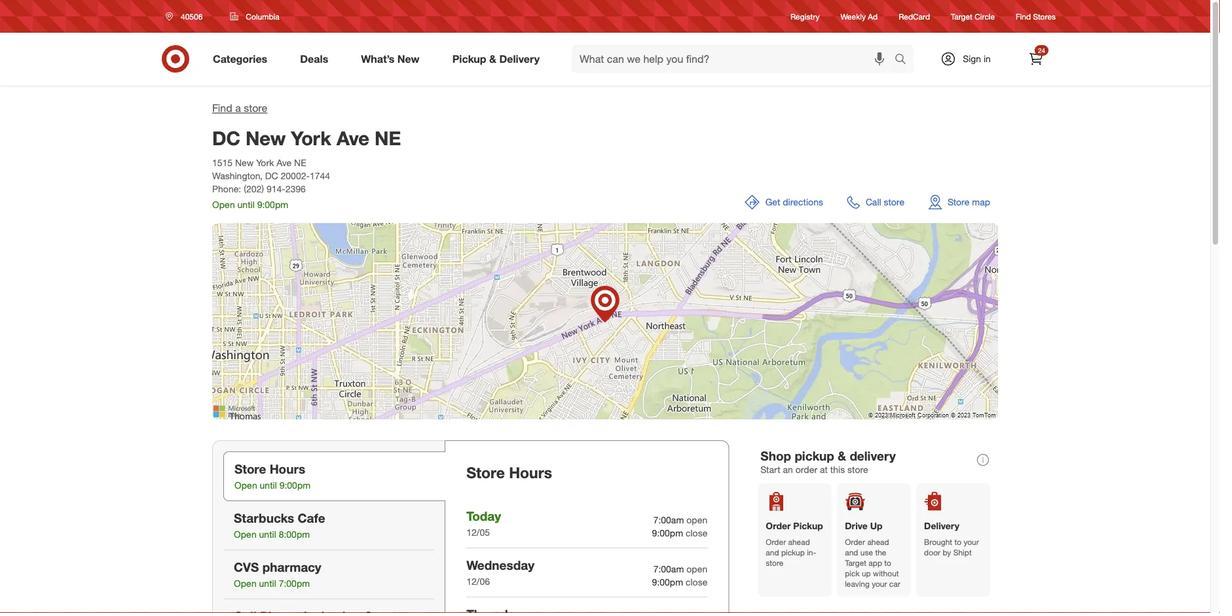 Task type: describe. For each thing, give the bounding box(es) containing it.
use
[[861, 548, 873, 558]]

close for wednesday
[[686, 577, 708, 588]]

pickup inside "shop pickup & delivery start an order at this store"
[[795, 449, 834, 464]]

washington,
[[212, 170, 263, 182]]

registry link
[[791, 11, 820, 22]]

weekly
[[841, 11, 866, 21]]

hours for store hours open until 9:00pm
[[270, 462, 305, 477]]

and for drive
[[845, 548, 858, 558]]

& inside "shop pickup & delivery start an order at this store"
[[838, 449, 846, 464]]

cvs pharmacy open until 7:00pm
[[234, 560, 321, 590]]

what's
[[361, 52, 395, 65]]

an
[[783, 464, 793, 476]]

circle
[[975, 11, 995, 21]]

dc inside 1515 new york ave ne washington, dc 20002-1744 phone: (202) 914-2396 open until 9:00pm
[[265, 170, 278, 182]]

ahead for up
[[868, 538, 889, 547]]

cafe
[[298, 511, 325, 526]]

store capabilities with hours, vertical tabs tab list
[[212, 441, 446, 614]]

weekly ad link
[[841, 11, 878, 22]]

deals
[[300, 52, 328, 65]]

leaving
[[845, 579, 870, 589]]

sign in link
[[929, 45, 1011, 73]]

7:00am for wednesday
[[653, 564, 684, 575]]

pick
[[845, 569, 860, 579]]

wednesday
[[467, 558, 535, 573]]

get directions link
[[737, 187, 831, 218]]

find stores link
[[1016, 11, 1056, 22]]

the
[[875, 548, 887, 558]]

(202)
[[244, 183, 264, 195]]

delivery inside "delivery brought to your door by shipt"
[[924, 521, 960, 532]]

categories link
[[202, 45, 284, 73]]

columbia button
[[222, 5, 288, 28]]

914-
[[267, 183, 285, 195]]

store map button
[[920, 187, 998, 218]]

order pickup order ahead and pickup in- store
[[766, 521, 823, 568]]

sign in
[[963, 53, 991, 65]]

up
[[862, 569, 871, 579]]

find stores
[[1016, 11, 1056, 21]]

start
[[761, 464, 781, 476]]

delivery brought to your door by shipt
[[924, 521, 979, 558]]

in
[[984, 53, 991, 65]]

door
[[924, 548, 941, 558]]

shop pickup & delivery start an order at this store
[[761, 449, 896, 476]]

ad
[[868, 11, 878, 21]]

drive
[[845, 521, 868, 532]]

7:00pm
[[279, 579, 310, 590]]

wednesday 12/06
[[467, 558, 535, 588]]

open inside 1515 new york ave ne washington, dc 20002-1744 phone: (202) 914-2396 open until 9:00pm
[[212, 199, 235, 211]]

12/05
[[467, 527, 490, 539]]

target circle link
[[951, 11, 995, 22]]

until for cvs
[[259, 579, 276, 590]]

get directions
[[766, 197, 823, 208]]

at
[[820, 464, 828, 476]]

app
[[869, 559, 882, 568]]

new for what's
[[398, 52, 420, 65]]

pickup inside order pickup order ahead and pickup in- store
[[793, 521, 823, 532]]

40506 button
[[157, 5, 216, 28]]

store for store map
[[948, 197, 970, 208]]

phone:
[[212, 183, 241, 195]]

a
[[235, 102, 241, 115]]

7:00am for today
[[653, 515, 684, 526]]

8:00pm
[[279, 529, 310, 541]]

target inside drive up order ahead and use the target app to pick up without leaving your car
[[845, 559, 867, 568]]

deals link
[[289, 45, 345, 73]]

redcard
[[899, 11, 930, 21]]

drive up order ahead and use the target app to pick up without leaving your car
[[845, 521, 901, 589]]

store map
[[948, 197, 990, 208]]

map
[[972, 197, 990, 208]]

0 horizontal spatial &
[[489, 52, 496, 65]]

24
[[1038, 46, 1045, 54]]

7:00am open 9:00pm close for wednesday
[[652, 564, 708, 588]]

12/06
[[467, 576, 490, 588]]

store inside order pickup order ahead and pickup in- store
[[766, 559, 784, 568]]

search button
[[889, 45, 920, 76]]

1744
[[310, 170, 330, 182]]

find for find stores
[[1016, 11, 1031, 21]]

your inside drive up order ahead and use the target app to pick up without leaving your car
[[872, 579, 887, 589]]

What can we help you find? suggestions appear below search field
[[572, 45, 898, 73]]

weekly ad
[[841, 11, 878, 21]]

columbia
[[246, 11, 280, 21]]

2396
[[285, 183, 306, 195]]

store hours open until 9:00pm
[[235, 462, 311, 492]]

dc new york ave ne
[[212, 126, 401, 150]]

find a store
[[212, 102, 267, 115]]

today
[[467, 509, 501, 524]]

store inside "shop pickup & delivery start an order at this store"
[[848, 464, 868, 476]]

shipt
[[954, 548, 972, 558]]

shop
[[761, 449, 791, 464]]

this
[[830, 464, 845, 476]]

until inside 1515 new york ave ne washington, dc 20002-1744 phone: (202) 914-2396 open until 9:00pm
[[237, 199, 255, 211]]

redcard link
[[899, 11, 930, 22]]

and for order
[[766, 548, 779, 558]]

0 horizontal spatial dc
[[212, 126, 240, 150]]

today 12/05
[[467, 509, 501, 539]]

your inside "delivery brought to your door by shipt"
[[964, 538, 979, 547]]

open for today
[[687, 515, 708, 526]]

registry
[[791, 11, 820, 21]]



Task type: locate. For each thing, give the bounding box(es) containing it.
target circle
[[951, 11, 995, 21]]

without
[[873, 569, 899, 579]]

and
[[766, 548, 779, 558], [845, 548, 858, 558]]

to up shipt at the right of page
[[955, 538, 962, 547]]

target
[[951, 11, 973, 21], [845, 559, 867, 568]]

open
[[212, 199, 235, 211], [235, 480, 257, 492], [234, 529, 257, 541], [234, 579, 257, 590]]

0 vertical spatial open
[[687, 515, 708, 526]]

0 vertical spatial delivery
[[499, 52, 540, 65]]

7:00am
[[653, 515, 684, 526], [653, 564, 684, 575]]

york for 1515
[[256, 157, 274, 169]]

store left the "map"
[[948, 197, 970, 208]]

store for store hours open until 9:00pm
[[235, 462, 266, 477]]

1 horizontal spatial pickup
[[793, 521, 823, 532]]

starbucks
[[234, 511, 294, 526]]

order for drive up
[[845, 538, 865, 547]]

24 link
[[1022, 45, 1051, 73]]

1 horizontal spatial store
[[467, 464, 505, 482]]

until left 7:00pm
[[259, 579, 276, 590]]

1 horizontal spatial your
[[964, 538, 979, 547]]

open for wednesday
[[687, 564, 708, 575]]

get
[[766, 197, 780, 208]]

0 vertical spatial &
[[489, 52, 496, 65]]

until for store
[[260, 480, 277, 492]]

and inside drive up order ahead and use the target app to pick up without leaving your car
[[845, 548, 858, 558]]

0 vertical spatial new
[[398, 52, 420, 65]]

ahead inside order pickup order ahead and pickup in- store
[[788, 538, 810, 547]]

dc new york ave ne map image
[[212, 223, 998, 420]]

by
[[943, 548, 951, 558]]

0 horizontal spatial target
[[845, 559, 867, 568]]

ne for dc new york ave ne
[[375, 126, 401, 150]]

find for find a store
[[212, 102, 232, 115]]

order
[[796, 464, 818, 476]]

call
[[866, 197, 881, 208]]

find left stores
[[1016, 11, 1031, 21]]

york up 914-
[[256, 157, 274, 169]]

pickup inside pickup & delivery link
[[452, 52, 486, 65]]

1 vertical spatial to
[[885, 559, 891, 568]]

ave
[[337, 126, 369, 150], [277, 157, 292, 169]]

open up starbucks
[[235, 480, 257, 492]]

until
[[237, 199, 255, 211], [260, 480, 277, 492], [259, 529, 276, 541], [259, 579, 276, 590]]

stores
[[1033, 11, 1056, 21]]

1 horizontal spatial and
[[845, 548, 858, 558]]

0 vertical spatial target
[[951, 11, 973, 21]]

0 horizontal spatial your
[[872, 579, 887, 589]]

2 close from the top
[[686, 577, 708, 588]]

open down starbucks
[[234, 529, 257, 541]]

40506
[[181, 11, 203, 21]]

close for today
[[686, 528, 708, 539]]

2 ahead from the left
[[868, 538, 889, 547]]

open for cvs pharmacy
[[234, 579, 257, 590]]

1 vertical spatial dc
[[265, 170, 278, 182]]

directions
[[783, 197, 823, 208]]

1 7:00am open 9:00pm close from the top
[[652, 515, 708, 539]]

what's new link
[[350, 45, 436, 73]]

hours inside store hours open until 9:00pm
[[270, 462, 305, 477]]

0 vertical spatial dc
[[212, 126, 240, 150]]

0 horizontal spatial york
[[256, 157, 274, 169]]

0 vertical spatial 7:00am
[[653, 515, 684, 526]]

york up 1744
[[291, 126, 331, 150]]

open inside starbucks cafe open until 8:00pm
[[234, 529, 257, 541]]

until inside store hours open until 9:00pm
[[260, 480, 277, 492]]

open for store hours
[[235, 480, 257, 492]]

store inside button
[[884, 197, 905, 208]]

1 horizontal spatial ne
[[375, 126, 401, 150]]

1515
[[212, 157, 233, 169]]

your
[[964, 538, 979, 547], [872, 579, 887, 589]]

store up starbucks
[[235, 462, 266, 477]]

target up pick
[[845, 559, 867, 568]]

ne
[[375, 126, 401, 150], [294, 157, 306, 169]]

1 ahead from the left
[[788, 538, 810, 547]]

1 vertical spatial ave
[[277, 157, 292, 169]]

1515 new york ave ne washington, dc 20002-1744 phone: (202) 914-2396 open until 9:00pm
[[212, 157, 330, 211]]

call store button
[[839, 187, 913, 218]]

dc
[[212, 126, 240, 150], [265, 170, 278, 182]]

your up shipt at the right of page
[[964, 538, 979, 547]]

cvs
[[234, 560, 259, 575]]

1 7:00am from the top
[[653, 515, 684, 526]]

1 horizontal spatial find
[[1016, 11, 1031, 21]]

ahead up in-
[[788, 538, 810, 547]]

2 7:00am open 9:00pm close from the top
[[652, 564, 708, 588]]

york for dc
[[291, 126, 331, 150]]

to inside "delivery brought to your door by shipt"
[[955, 538, 962, 547]]

new right what's
[[398, 52, 420, 65]]

pickup
[[452, 52, 486, 65], [793, 521, 823, 532]]

1 vertical spatial &
[[838, 449, 846, 464]]

ne for 1515 new york ave ne washington, dc 20002-1744 phone: (202) 914-2396 open until 9:00pm
[[294, 157, 306, 169]]

york
[[291, 126, 331, 150], [256, 157, 274, 169]]

until inside cvs pharmacy open until 7:00pm
[[259, 579, 276, 590]]

ave for dc new york ave ne
[[337, 126, 369, 150]]

ave inside 1515 new york ave ne washington, dc 20002-1744 phone: (202) 914-2396 open until 9:00pm
[[277, 157, 292, 169]]

2 horizontal spatial store
[[948, 197, 970, 208]]

1 horizontal spatial york
[[291, 126, 331, 150]]

1 vertical spatial open
[[687, 564, 708, 575]]

0 horizontal spatial ahead
[[788, 538, 810, 547]]

until down starbucks
[[259, 529, 276, 541]]

1 vertical spatial 7:00am open 9:00pm close
[[652, 564, 708, 588]]

0 vertical spatial your
[[964, 538, 979, 547]]

open inside store hours open until 9:00pm
[[235, 480, 257, 492]]

open down cvs
[[234, 579, 257, 590]]

new for 1515
[[235, 157, 254, 169]]

in-
[[807, 548, 816, 558]]

0 vertical spatial 7:00am open 9:00pm close
[[652, 515, 708, 539]]

1 close from the top
[[686, 528, 708, 539]]

pickup inside order pickup order ahead and pickup in- store
[[781, 548, 805, 558]]

pharmacy
[[262, 560, 321, 575]]

open for starbucks cafe
[[234, 529, 257, 541]]

1 horizontal spatial to
[[955, 538, 962, 547]]

delivery
[[850, 449, 896, 464]]

call store
[[866, 197, 905, 208]]

open inside cvs pharmacy open until 7:00pm
[[234, 579, 257, 590]]

order
[[766, 521, 791, 532], [766, 538, 786, 547], [845, 538, 865, 547]]

1 and from the left
[[766, 548, 779, 558]]

0 vertical spatial york
[[291, 126, 331, 150]]

2 7:00am from the top
[[653, 564, 684, 575]]

1 horizontal spatial hours
[[509, 464, 552, 482]]

1 horizontal spatial dc
[[265, 170, 278, 182]]

ave for 1515 new york ave ne washington, dc 20002-1744 phone: (202) 914-2396 open until 9:00pm
[[277, 157, 292, 169]]

pickup
[[795, 449, 834, 464], [781, 548, 805, 558]]

7:00am open 9:00pm close for today
[[652, 515, 708, 539]]

0 vertical spatial ave
[[337, 126, 369, 150]]

0 horizontal spatial hours
[[270, 462, 305, 477]]

9:00pm inside store hours open until 9:00pm
[[279, 480, 311, 492]]

0 vertical spatial ne
[[375, 126, 401, 150]]

find
[[1016, 11, 1031, 21], [212, 102, 232, 115]]

store
[[948, 197, 970, 208], [235, 462, 266, 477], [467, 464, 505, 482]]

0 vertical spatial pickup
[[795, 449, 834, 464]]

0 horizontal spatial ne
[[294, 157, 306, 169]]

find a store link
[[212, 102, 267, 115]]

1 vertical spatial pickup
[[793, 521, 823, 532]]

ahead inside drive up order ahead and use the target app to pick up without leaving your car
[[868, 538, 889, 547]]

0 horizontal spatial ave
[[277, 157, 292, 169]]

your down without
[[872, 579, 887, 589]]

2 and from the left
[[845, 548, 858, 558]]

find inside find stores "link"
[[1016, 11, 1031, 21]]

car
[[889, 579, 901, 589]]

store hours
[[467, 464, 552, 482]]

pickup & delivery link
[[441, 45, 556, 73]]

order for order pickup
[[766, 538, 786, 547]]

1 horizontal spatial target
[[951, 11, 973, 21]]

1 horizontal spatial delivery
[[924, 521, 960, 532]]

0 vertical spatial to
[[955, 538, 962, 547]]

1 vertical spatial target
[[845, 559, 867, 568]]

hours for store hours
[[509, 464, 552, 482]]

1 vertical spatial find
[[212, 102, 232, 115]]

to
[[955, 538, 962, 547], [885, 559, 891, 568]]

1 vertical spatial delivery
[[924, 521, 960, 532]]

1 vertical spatial your
[[872, 579, 887, 589]]

0 horizontal spatial to
[[885, 559, 891, 568]]

new up washington,
[[235, 157, 254, 169]]

until inside starbucks cafe open until 8:00pm
[[259, 529, 276, 541]]

store up today
[[467, 464, 505, 482]]

2 open from the top
[[687, 564, 708, 575]]

starbucks cafe open until 8:00pm
[[234, 511, 325, 541]]

1 open from the top
[[687, 515, 708, 526]]

store inside store hours open until 9:00pm
[[235, 462, 266, 477]]

0 vertical spatial close
[[686, 528, 708, 539]]

0 horizontal spatial and
[[766, 548, 779, 558]]

ahead up the
[[868, 538, 889, 547]]

0 horizontal spatial delivery
[[499, 52, 540, 65]]

pickup up order
[[795, 449, 834, 464]]

new inside 1515 new york ave ne washington, dc 20002-1744 phone: (202) 914-2396 open until 9:00pm
[[235, 157, 254, 169]]

and inside order pickup order ahead and pickup in- store
[[766, 548, 779, 558]]

find left the a
[[212, 102, 232, 115]]

store inside button
[[948, 197, 970, 208]]

categories
[[213, 52, 267, 65]]

sign
[[963, 53, 981, 65]]

up
[[870, 521, 883, 532]]

new down find a store link
[[246, 126, 286, 150]]

1 horizontal spatial ave
[[337, 126, 369, 150]]

1 vertical spatial close
[[686, 577, 708, 588]]

order inside drive up order ahead and use the target app to pick up without leaving your car
[[845, 538, 865, 547]]

until for starbucks
[[259, 529, 276, 541]]

0 horizontal spatial pickup
[[452, 52, 486, 65]]

open down phone:
[[212, 199, 235, 211]]

until up starbucks
[[260, 480, 277, 492]]

9:00pm inside 1515 new york ave ne washington, dc 20002-1744 phone: (202) 914-2396 open until 9:00pm
[[257, 199, 288, 211]]

2 vertical spatial new
[[235, 157, 254, 169]]

0 vertical spatial pickup
[[452, 52, 486, 65]]

store for store hours
[[467, 464, 505, 482]]

to inside drive up order ahead and use the target app to pick up without leaving your car
[[885, 559, 891, 568]]

york inside 1515 new york ave ne washington, dc 20002-1744 phone: (202) 914-2396 open until 9:00pm
[[256, 157, 274, 169]]

and left in-
[[766, 548, 779, 558]]

search
[[889, 54, 920, 67]]

and left use
[[845, 548, 858, 558]]

pickup left in-
[[781, 548, 805, 558]]

open
[[687, 515, 708, 526], [687, 564, 708, 575]]

new
[[398, 52, 420, 65], [246, 126, 286, 150], [235, 157, 254, 169]]

target left circle
[[951, 11, 973, 21]]

20002-
[[281, 170, 310, 182]]

until down the (202)
[[237, 199, 255, 211]]

1 vertical spatial 7:00am
[[653, 564, 684, 575]]

1 horizontal spatial ahead
[[868, 538, 889, 547]]

0 vertical spatial find
[[1016, 11, 1031, 21]]

1 horizontal spatial &
[[838, 449, 846, 464]]

new for dc
[[246, 126, 286, 150]]

pickup & delivery
[[452, 52, 540, 65]]

ahead
[[788, 538, 810, 547], [868, 538, 889, 547]]

0 horizontal spatial store
[[235, 462, 266, 477]]

0 horizontal spatial find
[[212, 102, 232, 115]]

7:00am open 9:00pm close
[[652, 515, 708, 539], [652, 564, 708, 588]]

ahead for pickup
[[788, 538, 810, 547]]

dc up 1515
[[212, 126, 240, 150]]

brought
[[924, 538, 952, 547]]

1 vertical spatial ne
[[294, 157, 306, 169]]

dc up 914-
[[265, 170, 278, 182]]

to up without
[[885, 559, 891, 568]]

ne inside 1515 new york ave ne washington, dc 20002-1744 phone: (202) 914-2396 open until 9:00pm
[[294, 157, 306, 169]]

1 vertical spatial new
[[246, 126, 286, 150]]

1 vertical spatial pickup
[[781, 548, 805, 558]]

1 vertical spatial york
[[256, 157, 274, 169]]

what's new
[[361, 52, 420, 65]]



Task type: vqa. For each thing, say whether or not it's contained in the screenshot.


